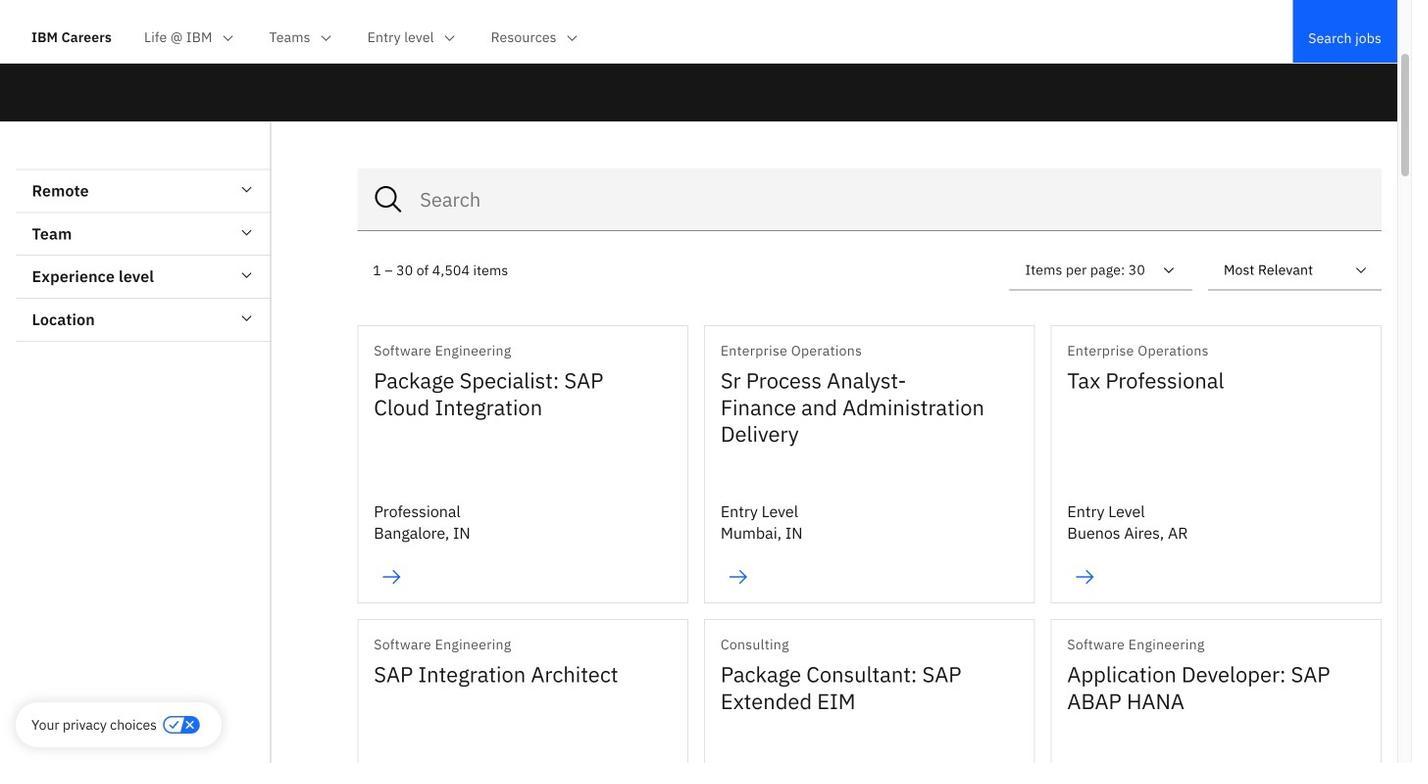 Task type: vqa. For each thing, say whether or not it's contained in the screenshot.
LET'S TALK element
no



Task type: describe. For each thing, give the bounding box(es) containing it.
your privacy choices element
[[31, 715, 157, 736]]



